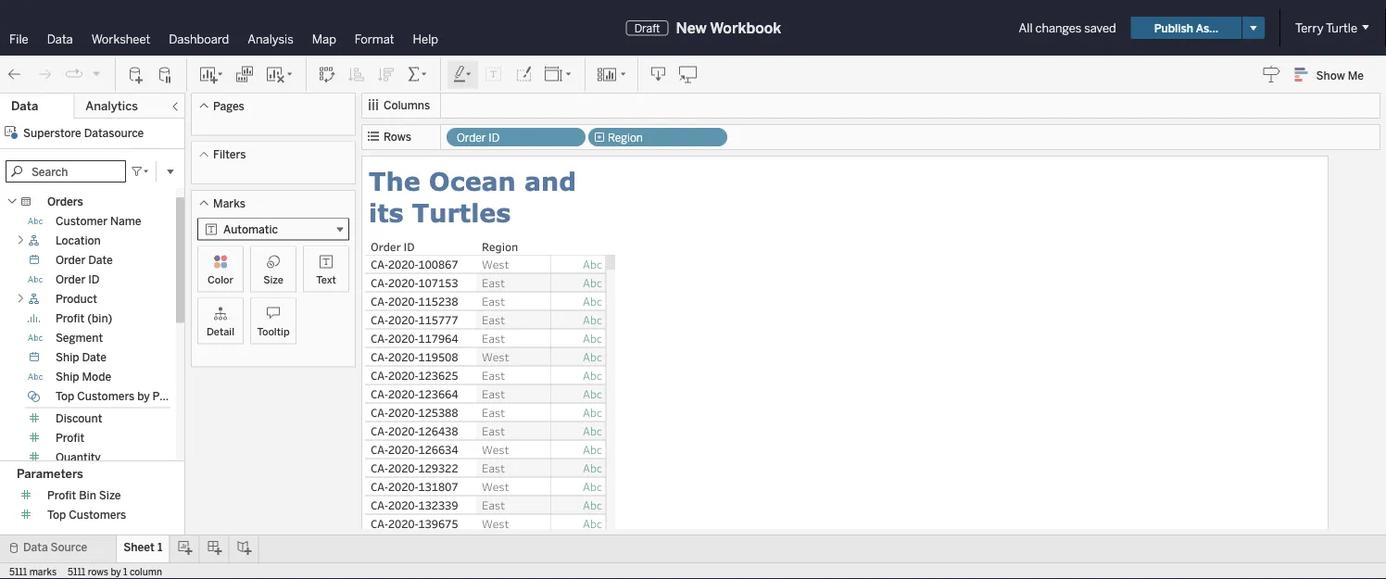 Task type: locate. For each thing, give the bounding box(es) containing it.
0 vertical spatial customers
[[77, 390, 135, 403]]

1 vertical spatial size
[[99, 489, 121, 503]]

parameters
[[17, 467, 83, 482]]

data down undo icon
[[11, 99, 38, 114]]

1 horizontal spatial 5111
[[68, 566, 86, 578]]

5111 for 5111 marks
[[9, 566, 27, 578]]

region
[[608, 131, 643, 145]]

show labels image
[[485, 65, 503, 84]]

1 horizontal spatial 1
[[158, 541, 163, 554]]

0 vertical spatial id
[[489, 131, 500, 145]]

order id
[[457, 131, 500, 145], [56, 273, 100, 286]]

pages
[[213, 99, 244, 113]]

Search text field
[[6, 160, 126, 183]]

1 left column
[[123, 566, 127, 578]]

by
[[137, 390, 150, 403], [111, 566, 121, 578]]

customers down mode on the bottom left of the page
[[77, 390, 135, 403]]

order date
[[56, 254, 113, 267]]

mode
[[82, 370, 111, 384]]

its
[[369, 197, 404, 227]]

1 vertical spatial by
[[111, 566, 121, 578]]

publish as...
[[1155, 21, 1219, 35]]

data source
[[23, 541, 87, 554]]

profit (bin)
[[56, 312, 113, 325]]

1 horizontal spatial order id
[[457, 131, 500, 145]]

date
[[88, 254, 113, 267], [82, 351, 107, 364]]

1 horizontal spatial size
[[263, 273, 284, 286]]

(bin)
[[87, 312, 113, 325]]

profit
[[56, 312, 85, 325], [153, 390, 182, 403], [56, 432, 85, 445], [47, 489, 76, 503]]

by for profit
[[137, 390, 150, 403]]

1 horizontal spatial by
[[137, 390, 150, 403]]

0 vertical spatial ship
[[56, 351, 79, 364]]

top up "discount"
[[56, 390, 74, 403]]

top customers
[[47, 509, 126, 522]]

1 horizontal spatial replay animation image
[[91, 68, 102, 79]]

dashboard
[[169, 32, 229, 46]]

datasource
[[84, 126, 144, 140]]

file
[[9, 32, 28, 46]]

data up redo icon
[[47, 32, 73, 46]]

show
[[1317, 68, 1346, 82]]

0 vertical spatial data
[[47, 32, 73, 46]]

0 vertical spatial by
[[137, 390, 150, 403]]

1 vertical spatial customers
[[69, 509, 126, 522]]

0 vertical spatial order id
[[457, 131, 500, 145]]

size up tooltip
[[263, 273, 284, 286]]

and
[[525, 165, 577, 196]]

help
[[413, 32, 439, 46]]

5111
[[9, 566, 27, 578], [68, 566, 86, 578]]

size right bin
[[99, 489, 121, 503]]

show me button
[[1287, 60, 1381, 89]]

orders
[[47, 195, 83, 209]]

5111 marks
[[9, 566, 57, 578]]

discount
[[56, 412, 102, 426]]

show/hide cards image
[[597, 65, 627, 84]]

date for ship date
[[82, 351, 107, 364]]

date down location
[[88, 254, 113, 267]]

superstore
[[23, 126, 81, 140]]

0 horizontal spatial id
[[88, 273, 100, 286]]

0 vertical spatial order
[[457, 131, 486, 145]]

me
[[1349, 68, 1365, 82]]

show me
[[1317, 68, 1365, 82]]

5111 for 5111 rows by 1 column
[[68, 566, 86, 578]]

product
[[56, 293, 97, 306]]

ship for ship mode
[[56, 370, 79, 384]]

replay animation image up analytics
[[91, 68, 102, 79]]

1 vertical spatial order
[[56, 254, 86, 267]]

new
[[676, 19, 707, 37]]

customers down bin
[[69, 509, 126, 522]]

saved
[[1085, 20, 1117, 35]]

0 vertical spatial 1
[[158, 541, 163, 554]]

0 horizontal spatial order id
[[56, 273, 100, 286]]

1 5111 from the left
[[9, 566, 27, 578]]

0 vertical spatial date
[[88, 254, 113, 267]]

data up 5111 marks
[[23, 541, 48, 554]]

marks. press enter to open the view data window.. use arrow keys to navigate data visualization elements. image
[[551, 255, 607, 579]]

size
[[263, 273, 284, 286], [99, 489, 121, 503]]

1 right sheet
[[158, 541, 163, 554]]

1 ship from the top
[[56, 351, 79, 364]]

replay animation image right redo icon
[[65, 65, 83, 84]]

0 horizontal spatial 5111
[[9, 566, 27, 578]]

publish as... button
[[1132, 17, 1242, 39]]

1
[[158, 541, 163, 554], [123, 566, 127, 578]]

pause auto updates image
[[157, 65, 175, 84]]

totals image
[[407, 65, 429, 84]]

filters
[[213, 148, 246, 161]]

ship down segment
[[56, 351, 79, 364]]

clear sheet image
[[265, 65, 295, 84]]

order up ocean
[[457, 131, 486, 145]]

order up the product
[[56, 273, 86, 286]]

data
[[47, 32, 73, 46], [11, 99, 38, 114], [23, 541, 48, 554]]

0 vertical spatial top
[[56, 390, 74, 403]]

top
[[56, 390, 74, 403], [47, 509, 66, 522]]

location
[[56, 234, 101, 248]]

order id up ocean
[[457, 131, 500, 145]]

highlight image
[[452, 65, 474, 84]]

customers for top customers by profit
[[77, 390, 135, 403]]

0 vertical spatial size
[[263, 273, 284, 286]]

id down order date
[[88, 273, 100, 286]]

1 vertical spatial date
[[82, 351, 107, 364]]

0 horizontal spatial 1
[[123, 566, 127, 578]]

replay animation image
[[65, 65, 83, 84], [91, 68, 102, 79]]

2 ship from the top
[[56, 370, 79, 384]]

turtles
[[412, 197, 511, 227]]

ship down ship date at the left bottom of page
[[56, 370, 79, 384]]

publish your workbook to edit in tableau desktop image
[[680, 65, 698, 84]]

top for top customers by profit
[[56, 390, 74, 403]]

marks
[[29, 566, 57, 578]]

ship for ship date
[[56, 351, 79, 364]]

as...
[[1197, 21, 1219, 35]]

marks
[[213, 197, 246, 210]]

order
[[457, 131, 486, 145], [56, 254, 86, 267], [56, 273, 86, 286]]

sheet 1
[[124, 541, 163, 554]]

2 5111 from the left
[[68, 566, 86, 578]]

collapse image
[[170, 101, 181, 112]]

0 horizontal spatial by
[[111, 566, 121, 578]]

id
[[489, 131, 500, 145], [88, 273, 100, 286]]

format
[[355, 32, 395, 46]]

draft
[[635, 21, 661, 35]]

sheet
[[124, 541, 155, 554]]

order id up the product
[[56, 273, 100, 286]]

source
[[51, 541, 87, 554]]

ship
[[56, 351, 79, 364], [56, 370, 79, 384]]

color
[[208, 273, 234, 286]]

date up mode on the bottom left of the page
[[82, 351, 107, 364]]

top up data source
[[47, 509, 66, 522]]

5111 left marks
[[9, 566, 27, 578]]

order down location
[[56, 254, 86, 267]]

5111 left rows
[[68, 566, 86, 578]]

customers
[[77, 390, 135, 403], [69, 509, 126, 522]]

top customers by profit
[[56, 390, 182, 403]]

tables
[[17, 173, 53, 188]]

1 vertical spatial 1
[[123, 566, 127, 578]]

1 vertical spatial ship
[[56, 370, 79, 384]]

1 vertical spatial top
[[47, 509, 66, 522]]

undo image
[[6, 65, 24, 84]]

id up ocean
[[489, 131, 500, 145]]

format workbook image
[[515, 65, 533, 84]]



Task type: describe. For each thing, give the bounding box(es) containing it.
analytics
[[86, 99, 138, 114]]

name
[[110, 215, 141, 228]]

1 vertical spatial id
[[88, 273, 100, 286]]

1 horizontal spatial id
[[489, 131, 500, 145]]

2 vertical spatial order
[[56, 273, 86, 286]]

publish
[[1155, 21, 1194, 35]]

sort ascending image
[[348, 65, 366, 84]]

by for 1
[[111, 566, 121, 578]]

fit image
[[544, 65, 574, 84]]

date for order date
[[88, 254, 113, 267]]

5111 rows by 1 column
[[68, 566, 162, 578]]

new data source image
[[127, 65, 146, 84]]

ship mode
[[56, 370, 111, 384]]

sort descending image
[[377, 65, 396, 84]]

ocean
[[429, 165, 516, 196]]

1 vertical spatial order id
[[56, 273, 100, 286]]

tooltip
[[257, 325, 290, 338]]

the
[[369, 165, 421, 196]]

analysis
[[248, 32, 294, 46]]

rows
[[88, 566, 108, 578]]

superstore datasource
[[23, 126, 144, 140]]

profit for profit bin size
[[47, 489, 76, 503]]

text
[[316, 273, 336, 286]]

data guide image
[[1263, 65, 1282, 83]]

map
[[312, 32, 336, 46]]

redo image
[[35, 65, 54, 84]]

1 vertical spatial data
[[11, 99, 38, 114]]

new worksheet image
[[198, 65, 224, 84]]

0 horizontal spatial replay animation image
[[65, 65, 83, 84]]

profit for profit (bin)
[[56, 312, 85, 325]]

terry
[[1296, 20, 1324, 35]]

customers for top customers
[[69, 509, 126, 522]]

top for top customers
[[47, 509, 66, 522]]

segment
[[56, 331, 103, 345]]

profit for profit
[[56, 432, 85, 445]]

quantity
[[56, 451, 101, 464]]

all changes saved
[[1019, 20, 1117, 35]]

ship date
[[56, 351, 107, 364]]

detail
[[207, 325, 235, 338]]

columns
[[384, 99, 430, 112]]

profit bin size
[[47, 489, 121, 503]]

download image
[[650, 65, 668, 84]]

2 vertical spatial data
[[23, 541, 48, 554]]

swap rows and columns image
[[318, 65, 337, 84]]

terry turtle
[[1296, 20, 1358, 35]]

rows
[[384, 130, 412, 144]]

bin
[[79, 489, 96, 503]]

0 horizontal spatial size
[[99, 489, 121, 503]]

turtle
[[1327, 20, 1358, 35]]

customer name
[[56, 215, 141, 228]]

customer
[[56, 215, 108, 228]]

changes
[[1036, 20, 1082, 35]]

workbook
[[710, 19, 782, 37]]

worksheet
[[92, 32, 150, 46]]

new workbook
[[676, 19, 782, 37]]

the ocean and its turtles
[[369, 165, 585, 227]]

duplicate image
[[235, 65, 254, 84]]

column
[[130, 566, 162, 578]]

all
[[1019, 20, 1033, 35]]



Task type: vqa. For each thing, say whether or not it's contained in the screenshot.
Location
yes



